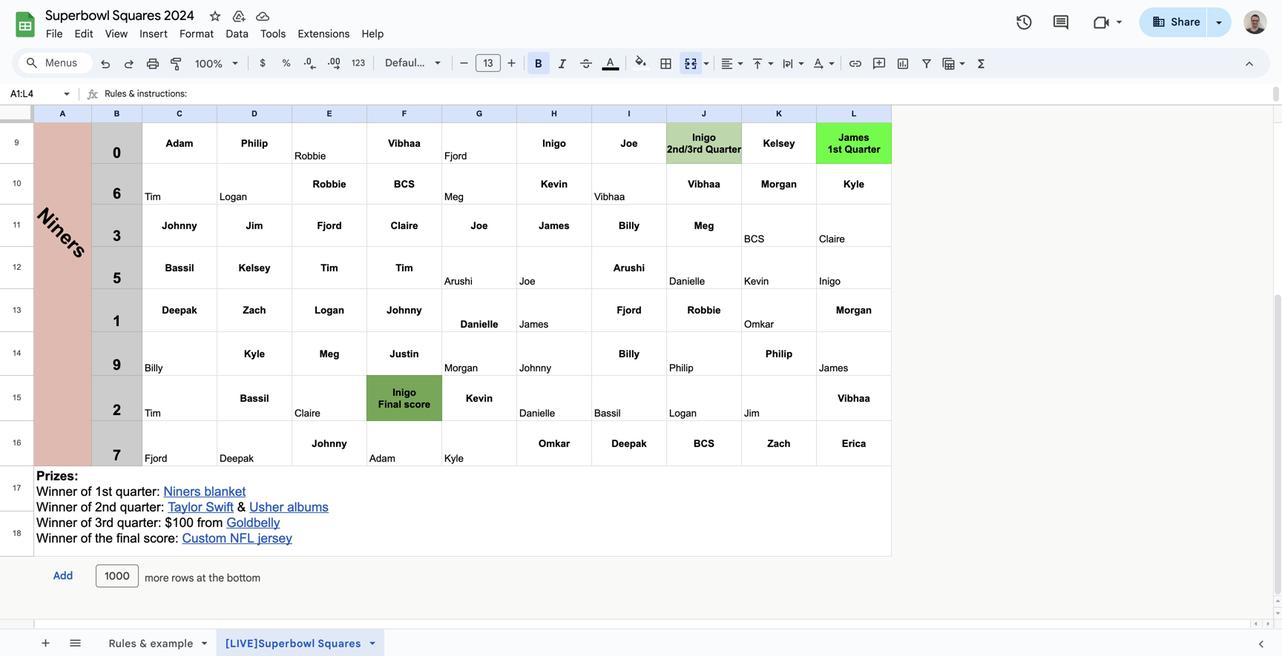 Task type: vqa. For each thing, say whether or not it's contained in the screenshot.
Top Margin image in the left of the page
no



Task type: locate. For each thing, give the bounding box(es) containing it.
1 vertical spatial square
[[619, 174, 647, 185]]

0 vertical spatial grid
[[1018, 140, 1034, 151]]

1 horizontal spatial 3,
[[845, 174, 852, 185]]

2 horizontal spatial be
[[972, 174, 982, 185]]

the
[[537, 140, 552, 151], [143, 174, 158, 185], [300, 174, 315, 185], [602, 174, 617, 185]]

3, down score,
[[845, 174, 852, 185]]

is inside rules & instructions: 1. place your name in 2 boxes below, 1 name per box! 2. once the squares have been filled, the numbers for each column will be filled randomly - please fill them out eod friday! 3. a winner will be determined at the end of the 1st quarter, 2nd quarter, 3rd quarter, and final game score. the winner is determined by looking at the last number in each teams' score, and then matching those numbers on the grid and seeing which square intersects those two numbers.
[[584, 140, 590, 151]]

been
[[210, 122, 230, 134]]

%
[[282, 57, 291, 69]]

each left the column at the top of the page
[[323, 122, 343, 134]]

chiefs left with
[[747, 174, 772, 185]]

1 horizontal spatial score
[[900, 174, 923, 185]]

and
[[445, 140, 461, 151], [849, 140, 864, 151], [1036, 140, 1051, 151], [443, 174, 458, 185], [855, 174, 870, 185]]

is down randomly at the left of page
[[425, 174, 431, 185]]

1 determined from the left
[[179, 140, 225, 151]]

2 horizontal spatial toolbar
[[400, 630, 403, 657]]

toolbar
[[30, 630, 93, 657], [94, 630, 397, 657], [400, 630, 403, 657]]

1 horizontal spatial determined
[[592, 140, 639, 151]]

(arial)
[[424, 56, 454, 69]]

chiefs down "3rd"
[[397, 174, 423, 185]]

is left 4.
[[584, 174, 590, 185]]

0 horizontal spatial grid
[[678, 174, 694, 185]]

1 horizontal spatial will
[[378, 122, 390, 134]]

0 horizontal spatial winner
[[122, 140, 149, 151]]

0 horizontal spatial &
[[129, 88, 135, 99]]

squares
[[154, 122, 186, 134]]

numbers down "per"
[[272, 122, 308, 134]]

1 horizontal spatial &
[[140, 638, 147, 651]]

winner down eod
[[554, 140, 581, 151]]

example: the score for the first quarter is 23-14. the last number for the chiefs is 3, and the last number for the niners is 4. the square on the grid that has the chiefs with a number of 3, and niners score of 4, would be the winner.
[[105, 174, 1029, 185]]

0 vertical spatial will
[[378, 122, 390, 134]]

looking
[[653, 140, 682, 151]]

filled,
[[232, 122, 254, 134]]

for down the box!
[[310, 122, 321, 134]]

square
[[1109, 140, 1137, 151], [619, 174, 647, 185]]

menu bar inside menu bar banner
[[40, 19, 390, 44]]

share button
[[1140, 7, 1208, 37]]

application containing share
[[0, 0, 1282, 657]]

3.
[[105, 140, 112, 151]]

more
[[145, 572, 169, 585]]

be down squares
[[166, 140, 177, 151]]

good
[[105, 208, 127, 219]]

1 vertical spatial each
[[770, 140, 790, 151]]

& inside rules & instructions: 1. place your name in 2 boxes below, 1 name per box! 2. once the squares have been filled, the numbers for each column will be filled randomly - please fill them out eod friday! 3. a winner will be determined at the end of the 1st quarter, 2nd quarter, 3rd quarter, and final game score. the winner is determined by looking at the last number in each teams' score, and then matching those numbers on the grid and seeing which square intersects those two numbers.
[[129, 88, 135, 99]]

rules up 1.
[[105, 88, 127, 99]]

quick sharing actions image
[[1216, 22, 1222, 45]]

at right looking
[[685, 140, 693, 151]]

data
[[226, 27, 249, 40]]

will down squares
[[151, 140, 164, 151]]

1 horizontal spatial grid
[[1018, 140, 1034, 151]]

& up place
[[129, 88, 135, 99]]

quarter, down the column at the top of the page
[[362, 140, 394, 151]]

rules inside popup button
[[109, 638, 137, 651]]

0 horizontal spatial be
[[166, 140, 177, 151]]

of right end on the top left of page
[[271, 140, 280, 151]]

grid left that
[[678, 174, 694, 185]]

niners left 4.
[[556, 174, 582, 185]]

will right the column at the top of the page
[[378, 122, 390, 134]]

edit menu item
[[69, 25, 99, 43]]

bottom
[[227, 572, 261, 585]]

Star checkbox
[[205, 6, 226, 27]]

squares
[[318, 638, 361, 651]]

numbers
[[272, 122, 308, 134], [952, 140, 987, 151]]

0 horizontal spatial determined
[[179, 140, 225, 151]]

rules for rules & example
[[109, 638, 137, 651]]

0 vertical spatial &
[[129, 88, 135, 99]]

game
[[484, 140, 508, 151]]

0 horizontal spatial chiefs
[[397, 174, 423, 185]]

last up has
[[711, 140, 725, 151]]

luck!
[[129, 208, 151, 219]]

0 horizontal spatial niners
[[556, 174, 582, 185]]

be right would
[[972, 174, 982, 185]]

1 horizontal spatial each
[[770, 140, 790, 151]]

1 horizontal spatial numbers
[[952, 140, 987, 151]]

2 horizontal spatial last
[[711, 140, 725, 151]]

on left seeing
[[990, 140, 1000, 151]]

1
[[253, 105, 257, 117]]

help
[[362, 27, 384, 40]]

2 horizontal spatial of
[[925, 174, 934, 185]]

rules for rules & instructions: 1. place your name in 2 boxes below, 1 name per box! 2. once the squares have been filled, the numbers for each column will be filled randomly - please fill them out eod friday! 3. a winner will be determined at the end of the 1st quarter, 2nd quarter, 3rd quarter, and final game score. the winner is determined by looking at the last number in each teams' score, and then matching those numbers on the grid and seeing which square intersects those two numbers.
[[105, 88, 127, 99]]

2.
[[105, 122, 112, 134]]

seeing
[[1054, 140, 1080, 151]]

last right 14.
[[318, 174, 332, 185]]

1 those from the left
[[927, 140, 950, 151]]

0 horizontal spatial score
[[161, 174, 183, 185]]

$
[[260, 57, 266, 69]]

name up squares
[[157, 105, 180, 117]]

at right rows
[[197, 572, 206, 585]]

1 chiefs from the left
[[397, 174, 423, 185]]

0 horizontal spatial square
[[619, 174, 647, 185]]

3, down randomly at the left of page
[[434, 174, 441, 185]]

example:
[[105, 174, 141, 185]]

2 quarter, from the left
[[362, 140, 394, 151]]

chiefs
[[397, 174, 423, 185], [747, 174, 772, 185]]

for left 'first'
[[185, 174, 197, 185]]

determined left by
[[592, 140, 639, 151]]

square down by
[[619, 174, 647, 185]]

0 horizontal spatial each
[[323, 122, 343, 134]]

& left example
[[140, 638, 147, 651]]

two
[[1206, 140, 1221, 151]]

0 horizontal spatial name
[[157, 105, 180, 117]]

1 horizontal spatial be
[[393, 122, 403, 134]]

1 horizontal spatial square
[[1109, 140, 1137, 151]]

determined down have
[[179, 140, 225, 151]]

text wrapping image
[[780, 53, 797, 73]]

toolbar right the squares
[[400, 630, 403, 657]]

0 vertical spatial numbers
[[272, 122, 308, 134]]

& inside popup button
[[140, 638, 147, 651]]

0 horizontal spatial in
[[182, 105, 189, 117]]

the down out
[[537, 140, 552, 151]]

score left 4,
[[900, 174, 923, 185]]

3 toolbar from the left
[[400, 630, 403, 657]]

quarter, down 'filled'
[[412, 140, 443, 151]]

1 horizontal spatial name
[[259, 105, 281, 117]]

rules inside rules & instructions: 1. place your name in 2 boxes below, 1 name per box! 2. once the squares have been filled, the numbers for each column will be filled randomly - please fill them out eod friday! 3. a winner will be determined at the end of the 1st quarter, 2nd quarter, 3rd quarter, and final game score. the winner is determined by looking at the last number in each teams' score, and then matching those numbers on the grid and seeing which square intersects those two numbers.
[[105, 88, 127, 99]]

more rows at the bottom
[[145, 572, 261, 585]]

Zoom text field
[[191, 53, 227, 74]]

a
[[794, 174, 799, 185]]

on inside rules & instructions: 1. place your name in 2 boxes below, 1 name per box! 2. once the squares have been filled, the numbers for each column will be filled randomly - please fill them out eod friday! 3. a winner will be determined at the end of the 1st quarter, 2nd quarter, 3rd quarter, and final game score. the winner is determined by looking at the last number in each teams' score, and then matching those numbers on the grid and seeing which square intersects those two numbers.
[[990, 140, 1000, 151]]

niners down then
[[872, 174, 898, 185]]

1 horizontal spatial quarter,
[[362, 140, 394, 151]]

Zoom field
[[189, 53, 245, 75]]

1 horizontal spatial those
[[1181, 140, 1204, 151]]

0 horizontal spatial those
[[927, 140, 950, 151]]

toolbar containing rules & example
[[94, 630, 397, 657]]

data menu item
[[220, 25, 255, 43]]

text rotation image
[[810, 53, 828, 73]]

randomly
[[427, 122, 465, 134]]

rules & instructions: 1. place your name in 2 boxes below, 1 name per box! 2. once the squares have been filled, the numbers for each column will be filled randomly - please fill them out eod friday! 3. a winner will be determined at the end of the 1st quarter, 2nd quarter, 3rd quarter, and final game score. the winner is determined by looking at the last number in each teams' score, and then matching those numbers on the grid and seeing which square intersects those two numbers.
[[105, 88, 1261, 151]]

0 horizontal spatial last
[[318, 174, 332, 185]]

those right the matching
[[927, 140, 950, 151]]

2 toolbar from the left
[[94, 630, 397, 657]]

grid
[[1018, 140, 1034, 151], [678, 174, 694, 185]]

the right 4.
[[602, 174, 617, 185]]

score right 'example:'
[[161, 174, 183, 185]]

tools
[[261, 27, 286, 40]]

on
[[990, 140, 1000, 151], [649, 174, 660, 185]]

grid up winner.
[[1018, 140, 1034, 151]]

1 horizontal spatial niners
[[872, 174, 898, 185]]

is left 23-
[[265, 174, 272, 185]]

end
[[254, 140, 269, 151]]

name right 1
[[259, 105, 281, 117]]

3,
[[434, 174, 441, 185], [845, 174, 852, 185]]

in left "teams'"
[[761, 140, 768, 151]]

text color image
[[602, 53, 619, 71]]

last
[[711, 140, 725, 151], [318, 174, 332, 185], [476, 174, 491, 185]]

1 horizontal spatial winner
[[554, 140, 581, 151]]

0 horizontal spatial quarter,
[[311, 140, 342, 151]]

insert menu item
[[134, 25, 174, 43]]

1 vertical spatial in
[[761, 140, 768, 151]]

file menu item
[[40, 25, 69, 43]]

None text field
[[105, 85, 1271, 219], [6, 87, 61, 101], [105, 85, 1271, 219], [6, 87, 61, 101]]

at
[[228, 140, 236, 151], [685, 140, 693, 151], [197, 572, 206, 585]]

2 name from the left
[[259, 105, 281, 117]]

be left 'filled'
[[393, 122, 403, 134]]

each
[[323, 122, 343, 134], [770, 140, 790, 151]]

1 score from the left
[[161, 174, 183, 185]]

menu bar
[[40, 19, 390, 44]]

with
[[775, 174, 792, 185]]

winner right a
[[122, 140, 149, 151]]

square right which
[[1109, 140, 1137, 151]]

view menu item
[[99, 25, 134, 43]]

those left two
[[1181, 140, 1204, 151]]

in left 2
[[182, 105, 189, 117]]

be
[[393, 122, 403, 134], [166, 140, 177, 151], [972, 174, 982, 185]]

1 vertical spatial rules
[[109, 638, 137, 651]]

edit
[[75, 27, 93, 40]]

quarter,
[[311, 140, 342, 151], [362, 140, 394, 151], [412, 140, 443, 151]]

1 horizontal spatial on
[[990, 140, 1000, 151]]

on down by
[[649, 174, 660, 185]]

Font size text field
[[476, 54, 500, 72]]

2 horizontal spatial quarter,
[[412, 140, 443, 151]]

last down final
[[476, 174, 491, 185]]

menu bar containing file
[[40, 19, 390, 44]]

box!
[[300, 105, 317, 117]]

grid inside rules & instructions: 1. place your name in 2 boxes below, 1 name per box! 2. once the squares have been filled, the numbers for each column will be filled randomly - please fill them out eod friday! 3. a winner will be determined at the end of the 1st quarter, 2nd quarter, 3rd quarter, and final game score. the winner is determined by looking at the last number in each teams' score, and then matching those numbers on the grid and seeing which square intersects those two numbers.
[[1018, 140, 1034, 151]]

1 horizontal spatial of
[[835, 174, 843, 185]]

1 niners from the left
[[556, 174, 582, 185]]

each left "teams'"
[[770, 140, 790, 151]]

number up has
[[727, 140, 759, 151]]

0 vertical spatial on
[[990, 140, 1000, 151]]

0 vertical spatial be
[[393, 122, 403, 134]]

1 vertical spatial will
[[151, 140, 164, 151]]

has
[[714, 174, 729, 185]]

Font size field
[[476, 54, 507, 73]]

2 those from the left
[[1181, 140, 1204, 151]]

1 horizontal spatial toolbar
[[94, 630, 397, 657]]

1 vertical spatial be
[[166, 140, 177, 151]]

below,
[[225, 105, 251, 117]]

1 vertical spatial on
[[649, 174, 660, 185]]

all sheets image
[[63, 632, 87, 655]]

then
[[866, 140, 885, 151]]

score,
[[822, 140, 846, 151]]

1 horizontal spatial chiefs
[[747, 174, 772, 185]]

of down score,
[[835, 174, 843, 185]]

at down filled,
[[228, 140, 236, 151]]

0 horizontal spatial toolbar
[[30, 630, 93, 657]]

friday!
[[573, 122, 600, 134]]

0 horizontal spatial will
[[151, 140, 164, 151]]

0 horizontal spatial of
[[271, 140, 280, 151]]

number inside rules & instructions: 1. place your name in 2 boxes below, 1 name per box! 2. once the squares have been filled, the numbers for each column will be filled randomly - please fill them out eod friday! 3. a winner will be determined at the end of the 1st quarter, 2nd quarter, 3rd quarter, and final game score. the winner is determined by looking at the last number in each teams' score, and then matching those numbers on the grid and seeing which square intersects those two numbers.
[[727, 140, 759, 151]]

of left 4,
[[925, 174, 934, 185]]

0 vertical spatial square
[[1109, 140, 1137, 151]]

intersects
[[1139, 140, 1179, 151]]

of inside rules & instructions: 1. place your name in 2 boxes below, 1 name per box! 2. once the squares have been filled, the numbers for each column will be filled randomly - please fill them out eod friday! 3. a winner will be determined at the end of the 1st quarter, 2nd quarter, 3rd quarter, and final game score. the winner is determined by looking at the last number in each teams' score, and then matching those numbers on the grid and seeing which square intersects those two numbers.
[[271, 140, 280, 151]]

toolbar down bottom
[[94, 630, 397, 657]]

quarter, right 1st
[[311, 140, 342, 151]]

0 vertical spatial in
[[182, 105, 189, 117]]

1 vertical spatial &
[[140, 638, 147, 651]]

in
[[182, 105, 189, 117], [761, 140, 768, 151]]

1 horizontal spatial at
[[228, 140, 236, 151]]

0 vertical spatial rules
[[105, 88, 127, 99]]

rules right all sheets icon
[[109, 638, 137, 651]]

fill
[[502, 122, 511, 134]]

toolbar down "add" button
[[30, 630, 93, 657]]

1 vertical spatial grid
[[678, 174, 694, 185]]

default (arial)
[[385, 56, 454, 69]]

menu bar banner
[[0, 0, 1282, 657]]

application
[[0, 0, 1282, 657]]

winner
[[122, 140, 149, 151], [554, 140, 581, 151]]

is down "friday!"
[[584, 140, 590, 151]]

1 vertical spatial numbers
[[952, 140, 987, 151]]

winner.
[[1000, 174, 1029, 185]]

0 horizontal spatial 3,
[[434, 174, 441, 185]]

of
[[271, 140, 280, 151], [835, 174, 843, 185], [925, 174, 934, 185]]

numbers up would
[[952, 140, 987, 151]]

2 horizontal spatial at
[[685, 140, 693, 151]]

4.
[[592, 174, 600, 185]]



Task type: describe. For each thing, give the bounding box(es) containing it.
format
[[180, 27, 214, 40]]

main toolbar
[[92, 0, 995, 245]]

help menu item
[[356, 25, 390, 43]]

3 quarter, from the left
[[412, 140, 443, 151]]

the right 14.
[[300, 174, 315, 185]]

out
[[537, 122, 550, 134]]

0 horizontal spatial at
[[197, 572, 206, 585]]

quarter
[[233, 174, 263, 185]]

default
[[385, 56, 421, 69]]

0 horizontal spatial on
[[649, 174, 660, 185]]

fill color image
[[633, 53, 650, 71]]

[live]superbowl squares button
[[216, 630, 384, 657]]

2 chiefs from the left
[[747, 174, 772, 185]]

matching
[[887, 140, 925, 151]]

functions image
[[973, 53, 990, 73]]

example
[[150, 638, 193, 651]]

rows
[[172, 572, 194, 585]]

square inside rules & instructions: 1. place your name in 2 boxes below, 1 name per box! 2. once the squares have been filled, the numbers for each column will be filled randomly - please fill them out eod friday! 3. a winner will be determined at the end of the 1st quarter, 2nd quarter, 3rd quarter, and final game score. the winner is determined by looking at the last number in each teams' score, and then matching those numbers on the grid and seeing which square intersects those two numbers.
[[1109, 140, 1137, 151]]

filled
[[405, 122, 425, 134]]

tools menu item
[[255, 25, 292, 43]]

1st
[[298, 140, 309, 151]]

2 determined from the left
[[592, 140, 639, 151]]

& for example
[[140, 638, 147, 651]]

2 niners from the left
[[872, 174, 898, 185]]

add
[[53, 570, 73, 583]]

insert
[[140, 27, 168, 40]]

1 3, from the left
[[434, 174, 441, 185]]

eod
[[553, 122, 571, 134]]

have
[[188, 122, 207, 134]]

good luck!
[[105, 208, 151, 219]]

& for instructions:
[[129, 88, 135, 99]]

column
[[346, 122, 375, 134]]

which
[[1083, 140, 1106, 151]]

extensions
[[298, 27, 350, 40]]

the inside rules & instructions: 1. place your name in 2 boxes below, 1 name per box! 2. once the squares have been filled, the numbers for each column will be filled randomly - please fill them out eod friday! 3. a winner will be determined at the end of the 1st quarter, 2nd quarter, 3rd quarter, and final game score. the winner is determined by looking at the last number in each teams' score, and then matching those numbers on the grid and seeing which square intersects those two numbers.
[[537, 140, 552, 151]]

borders image
[[658, 53, 675, 73]]

1 name from the left
[[157, 105, 180, 117]]

that
[[696, 174, 712, 185]]

2 score from the left
[[900, 174, 923, 185]]

1.
[[105, 105, 110, 117]]

instructions:
[[137, 88, 187, 99]]

for down the score.
[[526, 174, 538, 185]]

view
[[105, 27, 128, 40]]

please
[[473, 122, 500, 134]]

the right 'example:'
[[143, 174, 158, 185]]

0 vertical spatial each
[[323, 122, 343, 134]]

last inside rules & instructions: 1. place your name in 2 boxes below, 1 name per box! 2. once the squares have been filled, the numbers for each column will be filled randomly - please fill them out eod friday! 3. a winner will be determined at the end of the 1st quarter, 2nd quarter, 3rd quarter, and final game score. the winner is determined by looking at the last number in each teams' score, and then matching those numbers on the grid and seeing which square intersects those two numbers.
[[711, 140, 725, 151]]

[live]superbowl
[[225, 638, 315, 651]]

by
[[641, 140, 651, 151]]

123
[[352, 58, 365, 69]]

would
[[946, 174, 970, 185]]

score.
[[510, 140, 535, 151]]

place
[[113, 105, 135, 117]]

file
[[46, 27, 63, 40]]

3rd
[[396, 140, 409, 151]]

number right a
[[801, 174, 832, 185]]

2nd
[[345, 140, 360, 151]]

for down the column at the top of the page
[[368, 174, 379, 185]]

final
[[463, 140, 482, 151]]

add button
[[38, 564, 88, 589]]

a
[[114, 140, 120, 151]]

[live]superbowl squares
[[225, 638, 361, 651]]

vertical align image
[[750, 53, 767, 73]]

-
[[467, 122, 471, 134]]

per
[[284, 105, 297, 117]]

Menus field
[[19, 53, 93, 73]]

name box (⌘ + j) element
[[4, 85, 74, 103]]

1 winner from the left
[[122, 140, 149, 151]]

1 toolbar from the left
[[30, 630, 93, 657]]

1 quarter, from the left
[[311, 140, 342, 151]]

numbers.
[[1224, 140, 1261, 151]]

Number of rows to add text field
[[96, 565, 139, 588]]

font list. default (arial) selected. option
[[385, 53, 454, 73]]

4,
[[936, 174, 943, 185]]

123 button
[[347, 52, 370, 74]]

extensions menu item
[[292, 25, 356, 43]]

2
[[191, 105, 196, 117]]

boxes
[[198, 105, 223, 117]]

your
[[137, 105, 155, 117]]

23-
[[274, 174, 287, 185]]

2 winner from the left
[[554, 140, 581, 151]]

1 horizontal spatial last
[[476, 174, 491, 185]]

% button
[[275, 52, 298, 74]]

format menu item
[[174, 25, 220, 43]]

rules & example
[[109, 638, 193, 651]]

for inside rules & instructions: 1. place your name in 2 boxes below, 1 name per box! 2. once the squares have been filled, the numbers for each column will be filled randomly - please fill them out eod friday! 3. a winner will be determined at the end of the 1st quarter, 2nd quarter, 3rd quarter, and final game score. the winner is determined by looking at the last number in each teams' score, and then matching those numbers on the grid and seeing which square intersects those two numbers.
[[310, 122, 321, 134]]

$ button
[[252, 52, 274, 74]]

number down game
[[493, 174, 524, 185]]

rules & example button
[[99, 630, 217, 657]]

2 3, from the left
[[845, 174, 852, 185]]

1 horizontal spatial in
[[761, 140, 768, 151]]

first
[[215, 174, 231, 185]]

2 vertical spatial be
[[972, 174, 982, 185]]

14.
[[287, 174, 298, 185]]

them
[[514, 122, 535, 134]]

share
[[1172, 16, 1201, 29]]

once
[[114, 122, 136, 134]]

teams'
[[792, 140, 819, 151]]

select merge type image
[[700, 53, 710, 59]]

number down the "2nd"
[[334, 174, 365, 185]]

Rename text field
[[40, 6, 203, 24]]

0 horizontal spatial numbers
[[272, 122, 308, 134]]



